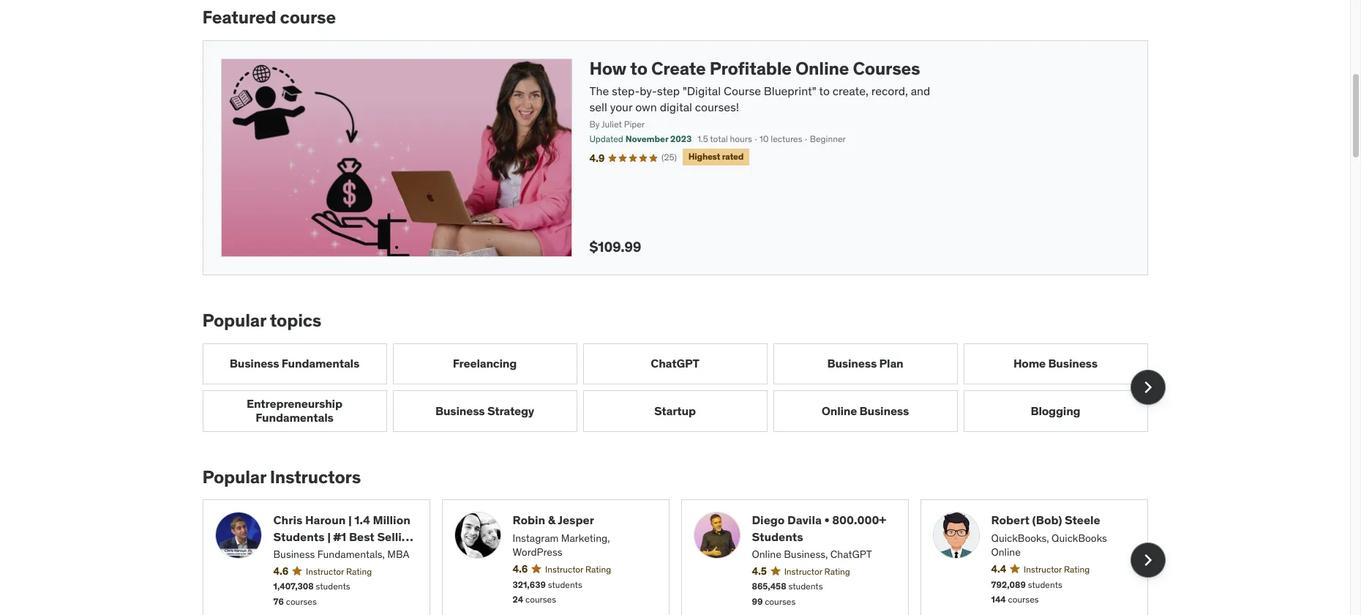 Task type: describe. For each thing, give the bounding box(es) containing it.
1.5 total hours
[[698, 134, 752, 145]]

instagram
[[513, 531, 559, 544]]

instructor for 800.000+
[[785, 566, 823, 577]]

entrepreneurship fundamentals link
[[202, 390, 387, 432]]

updated
[[590, 134, 624, 145]]

fundamentals for business fundamentals
[[282, 356, 360, 371]]

carousel element for popular instructors
[[202, 500, 1166, 615]]

prof.
[[383, 546, 410, 560]]

robin
[[513, 513, 546, 527]]

courses for quickbooks
[[1009, 594, 1039, 605]]

finance
[[337, 546, 381, 560]]

courses for marketing,
[[526, 594, 556, 605]]

chris haroun | 1.4 million students | #1 best selling business & finance prof.
[[273, 513, 416, 560]]

featured
[[202, 6, 276, 29]]

step
[[657, 83, 680, 98]]

chris haroun | 1.4 million students | #1 best selling business & finance prof. link
[[273, 512, 418, 560]]

1.5
[[698, 134, 708, 145]]

course
[[280, 6, 336, 29]]

blueprint"
[[764, 83, 817, 98]]

students for quickbooks
[[1028, 579, 1063, 590]]

business strategy link
[[393, 390, 577, 432]]

rating for davila
[[825, 566, 851, 577]]

865,458
[[752, 581, 787, 592]]

entrepreneurship fundamentals
[[247, 396, 343, 425]]

mba
[[388, 548, 410, 561]]

business fundamentals
[[230, 356, 360, 371]]

•
[[825, 513, 830, 527]]

online business
[[822, 403, 909, 418]]

own
[[636, 100, 657, 114]]

digital
[[660, 100, 693, 114]]

10 lectures
[[760, 134, 803, 145]]

4.6 for robin
[[513, 562, 528, 575]]

865,458 students 99 courses
[[752, 581, 823, 607]]

featured course
[[202, 6, 336, 29]]

davila
[[788, 513, 822, 527]]

instructor rating for instagram
[[545, 564, 612, 575]]

home business link
[[964, 343, 1148, 384]]

business strategy
[[436, 403, 535, 418]]

startup link
[[583, 390, 768, 432]]

4.6 for 1,407,308
[[273, 564, 289, 577]]

chris
[[273, 513, 303, 527]]

4.4
[[992, 562, 1007, 575]]

10
[[760, 134, 769, 145]]

blogging
[[1031, 403, 1081, 418]]

4.5
[[752, 564, 767, 577]]

business fundamentals link
[[202, 343, 387, 384]]

topics
[[270, 309, 322, 332]]

november
[[626, 134, 669, 145]]

courses for students
[[765, 596, 796, 607]]

business,
[[784, 548, 828, 561]]

create
[[652, 57, 706, 80]]

step-
[[612, 83, 640, 98]]

juliet
[[602, 118, 622, 129]]

marketing,
[[561, 531, 610, 544]]

business fundamentals, mba
[[273, 548, 410, 561]]

jesper
[[558, 513, 595, 527]]

highest rated
[[689, 151, 744, 162]]

321,639 students 24 courses
[[513, 579, 583, 605]]

how to create profitable online courses the step-by-step "digital course blueprint" to create, record, and sell your own digital courses! by juliet piper
[[590, 57, 931, 129]]

entrepreneurship
[[247, 396, 343, 411]]

courses
[[853, 57, 921, 80]]

#1
[[334, 529, 347, 544]]

beginner
[[810, 134, 846, 145]]

instructor for quickbooks,
[[1024, 564, 1062, 575]]

and
[[911, 83, 931, 98]]

best
[[349, 529, 375, 544]]

792,089 students 144 courses
[[992, 579, 1063, 605]]

1,407,308
[[273, 581, 314, 592]]

diego
[[752, 513, 785, 527]]

fundamentals,
[[317, 548, 385, 561]]

1 horizontal spatial |
[[348, 513, 352, 527]]

"digital
[[683, 83, 721, 98]]

online inside diego davila • 800.000+ students online business, chatgpt
[[752, 548, 782, 561]]

fundamentals for entrepreneurship fundamentals
[[256, 410, 334, 425]]

strategy
[[488, 403, 535, 418]]

steele
[[1065, 513, 1101, 527]]

online inside how to create profitable online courses the step-by-step "digital course blueprint" to create, record, and sell your own digital courses! by juliet piper
[[796, 57, 850, 80]]

instructor for courses
[[306, 566, 344, 577]]

course
[[724, 83, 761, 98]]

record,
[[872, 83, 908, 98]]

online business link
[[774, 390, 958, 432]]

1,407,308 students 76 courses
[[273, 581, 350, 607]]

selling
[[377, 529, 416, 544]]

76
[[273, 596, 284, 607]]

robert (bob) steele link
[[992, 512, 1136, 528]]

chatgpt inside chatgpt link
[[651, 356, 700, 371]]

popular instructors
[[202, 465, 361, 488]]

robert
[[992, 513, 1030, 527]]

diego davila • 800.000+ students link
[[752, 512, 897, 545]]

students for students
[[789, 581, 823, 592]]

quickbooks,
[[992, 531, 1050, 544]]

your
[[610, 100, 633, 114]]



Task type: locate. For each thing, give the bounding box(es) containing it.
2023
[[671, 134, 692, 145]]

students right 321,639
[[548, 579, 583, 590]]

instructors
[[270, 465, 361, 488]]

(bob)
[[1033, 513, 1063, 527]]

fundamentals inside entrepreneurship fundamentals
[[256, 410, 334, 425]]

lectures
[[771, 134, 803, 145]]

by
[[590, 118, 600, 129]]

piper
[[624, 118, 645, 129]]

792,089
[[992, 579, 1026, 590]]

fundamentals
[[282, 356, 360, 371], [256, 410, 334, 425]]

0 vertical spatial carousel element
[[202, 343, 1166, 432]]

chatgpt up startup
[[651, 356, 700, 371]]

robin & jesper instagram marketing, wordpress
[[513, 513, 610, 559]]

|
[[348, 513, 352, 527], [327, 529, 331, 544]]

rating down finance
[[346, 566, 372, 577]]

online up 4.5
[[752, 548, 782, 561]]

&
[[548, 513, 556, 527], [327, 546, 334, 560]]

plan
[[880, 356, 904, 371]]

carousel element for popular topics
[[202, 343, 1166, 432]]

2 next image from the top
[[1137, 549, 1160, 572]]

students down business,
[[789, 581, 823, 592]]

1.4
[[355, 513, 370, 527]]

1 vertical spatial popular
[[202, 465, 266, 488]]

4.6 up 1,407,308
[[273, 564, 289, 577]]

wordpress
[[513, 546, 563, 559]]

freelancing link
[[393, 343, 577, 384]]

321,639
[[513, 579, 546, 590]]

business plan
[[828, 356, 904, 371]]

to
[[631, 57, 648, 80], [819, 83, 830, 98]]

& down #1
[[327, 546, 334, 560]]

business inside chris haroun | 1.4 million students | #1 best selling business & finance prof.
[[273, 546, 324, 560]]

0 horizontal spatial 4.6
[[273, 564, 289, 577]]

1 vertical spatial carousel element
[[202, 500, 1166, 615]]

0 vertical spatial to
[[631, 57, 648, 80]]

online down business plan "link"
[[822, 403, 858, 418]]

2 popular from the top
[[202, 465, 266, 488]]

students inside 865,458 students 99 courses
[[789, 581, 823, 592]]

800.000+
[[833, 513, 887, 527]]

students down business fundamentals, mba
[[316, 581, 350, 592]]

next image
[[1137, 376, 1160, 399], [1137, 549, 1160, 572]]

chatgpt inside diego davila • 800.000+ students online business, chatgpt
[[831, 548, 872, 561]]

1 vertical spatial next image
[[1137, 549, 1160, 572]]

to up by-
[[631, 57, 648, 80]]

next image inside popular instructors element
[[1137, 549, 1160, 572]]

carousel element
[[202, 343, 1166, 432], [202, 500, 1166, 615]]

highest
[[689, 151, 721, 162]]

courses inside 1,407,308 students 76 courses
[[286, 596, 317, 607]]

& right the robin
[[548, 513, 556, 527]]

rating for (bob)
[[1065, 564, 1090, 575]]

profitable
[[710, 57, 792, 80]]

rating down quickbooks
[[1065, 564, 1090, 575]]

1 popular from the top
[[202, 309, 266, 332]]

business plan link
[[774, 343, 958, 384]]

courses down 1,407,308
[[286, 596, 317, 607]]

home
[[1014, 356, 1046, 371]]

fundamentals down business fundamentals link at bottom
[[256, 410, 334, 425]]

0 vertical spatial popular
[[202, 309, 266, 332]]

instructor rating for quickbooks,
[[1024, 564, 1090, 575]]

instructor up 321,639 students 24 courses
[[545, 564, 584, 575]]

robert (bob) steele quickbooks, quickbooks online
[[992, 513, 1108, 559]]

instructor rating down robert (bob) steele quickbooks, quickbooks online
[[1024, 564, 1090, 575]]

freelancing
[[453, 356, 517, 371]]

popular instructors element
[[202, 465, 1166, 615]]

students inside 321,639 students 24 courses
[[548, 579, 583, 590]]

rating down business,
[[825, 566, 851, 577]]

2 carousel element from the top
[[202, 500, 1166, 615]]

students right 792,089
[[1028, 579, 1063, 590]]

instructor rating down business,
[[785, 566, 851, 577]]

haroun
[[305, 513, 346, 527]]

online up '4.4' at right
[[992, 546, 1021, 559]]

next image for popular topics
[[1137, 376, 1160, 399]]

0 vertical spatial fundamentals
[[282, 356, 360, 371]]

1 vertical spatial &
[[327, 546, 334, 560]]

0 horizontal spatial chatgpt
[[651, 356, 700, 371]]

(25)
[[662, 152, 677, 163]]

students down chris
[[273, 529, 325, 544]]

business inside "link"
[[828, 356, 877, 371]]

rated
[[722, 151, 744, 162]]

1 vertical spatial to
[[819, 83, 830, 98]]

to left create,
[[819, 83, 830, 98]]

instructor down business fundamentals, mba
[[306, 566, 344, 577]]

startup
[[655, 403, 696, 418]]

0 vertical spatial &
[[548, 513, 556, 527]]

chatgpt down the 800.000+
[[831, 548, 872, 561]]

instructor down business,
[[785, 566, 823, 577]]

instructor rating down marketing,
[[545, 564, 612, 575]]

instructor rating for 800.000+
[[785, 566, 851, 577]]

| left #1
[[327, 529, 331, 544]]

home business
[[1014, 356, 1098, 371]]

1 horizontal spatial &
[[548, 513, 556, 527]]

sell
[[590, 100, 608, 114]]

0 vertical spatial |
[[348, 513, 352, 527]]

students inside 1,407,308 students 76 courses
[[316, 581, 350, 592]]

rating
[[586, 564, 612, 575], [1065, 564, 1090, 575], [346, 566, 372, 577], [825, 566, 851, 577]]

popular for popular instructors
[[202, 465, 266, 488]]

1 vertical spatial |
[[327, 529, 331, 544]]

courses down 321,639
[[526, 594, 556, 605]]

1 vertical spatial chatgpt
[[831, 548, 872, 561]]

0 horizontal spatial to
[[631, 57, 648, 80]]

1 horizontal spatial to
[[819, 83, 830, 98]]

students
[[273, 529, 325, 544], [752, 529, 804, 544]]

by-
[[640, 83, 657, 98]]

rating down marketing,
[[586, 564, 612, 575]]

chatgpt link
[[583, 343, 768, 384]]

fundamentals up entrepreneurship
[[282, 356, 360, 371]]

courses inside 865,458 students 99 courses
[[765, 596, 796, 607]]

total
[[710, 134, 728, 145]]

courses down 792,089
[[1009, 594, 1039, 605]]

1 vertical spatial fundamentals
[[256, 410, 334, 425]]

rating for &
[[586, 564, 612, 575]]

online inside robert (bob) steele quickbooks, quickbooks online
[[992, 546, 1021, 559]]

students down diego
[[752, 529, 804, 544]]

0 horizontal spatial |
[[327, 529, 331, 544]]

instructor rating
[[545, 564, 612, 575], [1024, 564, 1090, 575], [306, 566, 372, 577], [785, 566, 851, 577]]

online up create,
[[796, 57, 850, 80]]

students inside chris haroun | 1.4 million students | #1 best selling business & finance prof.
[[273, 529, 325, 544]]

updated november 2023
[[590, 134, 692, 145]]

1 horizontal spatial chatgpt
[[831, 548, 872, 561]]

4.6 up 321,639
[[513, 562, 528, 575]]

instructor up 792,089 students 144 courses
[[1024, 564, 1062, 575]]

popular for popular topics
[[202, 309, 266, 332]]

carousel element containing business fundamentals
[[202, 343, 1166, 432]]

students for marketing,
[[548, 579, 583, 590]]

4.9
[[590, 152, 605, 165]]

diego davila • 800.000+ students online business, chatgpt
[[752, 513, 887, 561]]

instructor rating down business fundamentals, mba
[[306, 566, 372, 577]]

courses inside 321,639 students 24 courses
[[526, 594, 556, 605]]

0 horizontal spatial &
[[327, 546, 334, 560]]

& inside robin & jesper instagram marketing, wordpress
[[548, 513, 556, 527]]

1 carousel element from the top
[[202, 343, 1166, 432]]

instructor
[[545, 564, 584, 575], [1024, 564, 1062, 575], [306, 566, 344, 577], [785, 566, 823, 577]]

99
[[752, 596, 763, 607]]

0 vertical spatial chatgpt
[[651, 356, 700, 371]]

instructor rating for courses
[[306, 566, 372, 577]]

create,
[[833, 83, 869, 98]]

| left 1.4
[[348, 513, 352, 527]]

next image for popular instructors
[[1137, 549, 1160, 572]]

students inside diego davila • 800.000+ students online business, chatgpt
[[752, 529, 804, 544]]

students inside 792,089 students 144 courses
[[1028, 579, 1063, 590]]

quickbooks
[[1052, 531, 1108, 544]]

popular topics
[[202, 309, 322, 332]]

business
[[230, 356, 279, 371], [828, 356, 877, 371], [1049, 356, 1098, 371], [436, 403, 485, 418], [860, 403, 909, 418], [273, 546, 324, 560], [273, 548, 315, 561]]

& inside chris haroun | 1.4 million students | #1 best selling business & finance prof.
[[327, 546, 334, 560]]

$109.99
[[590, 238, 642, 255]]

robin & jesper link
[[513, 512, 657, 528]]

24
[[513, 594, 524, 605]]

courses down 865,458
[[765, 596, 796, 607]]

0 horizontal spatial students
[[273, 529, 325, 544]]

hours
[[730, 134, 752, 145]]

0 vertical spatial next image
[[1137, 376, 1160, 399]]

1 horizontal spatial students
[[752, 529, 804, 544]]

1 students from the left
[[273, 529, 325, 544]]

courses inside 792,089 students 144 courses
[[1009, 594, 1039, 605]]

2 students from the left
[[752, 529, 804, 544]]

carousel element containing chris haroun | 1.4 million students | #1 best selling business & finance prof.
[[202, 500, 1166, 615]]

students
[[548, 579, 583, 590], [1028, 579, 1063, 590], [316, 581, 350, 592], [789, 581, 823, 592]]

1 next image from the top
[[1137, 376, 1160, 399]]

1 horizontal spatial 4.6
[[513, 562, 528, 575]]

instructor for instagram
[[545, 564, 584, 575]]

rating for students
[[346, 566, 372, 577]]



Task type: vqa. For each thing, say whether or not it's contained in the screenshot.
fun related to 20.
no



